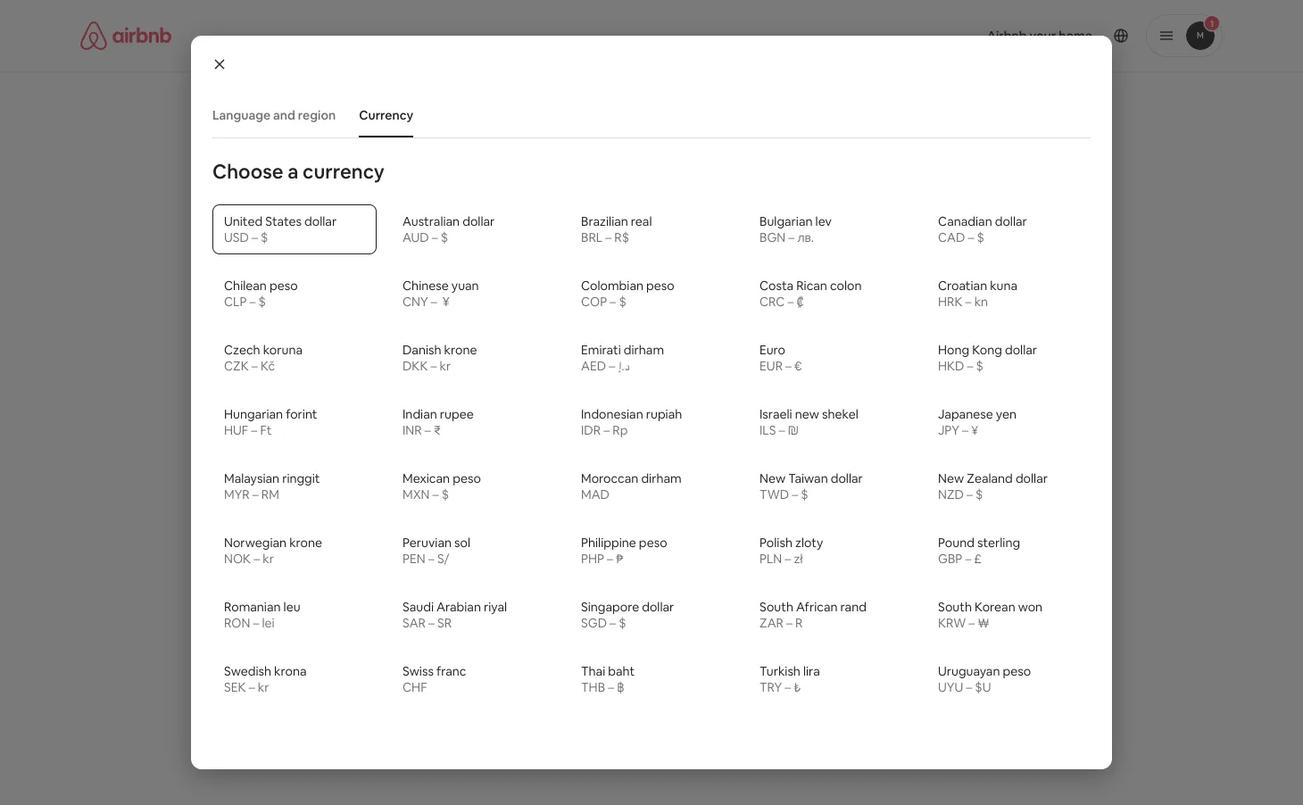Task type: describe. For each thing, give the bounding box(es) containing it.
₪
[[788, 422, 799, 438]]

learn
[[486, 200, 515, 216]]

– inside costa rican colon crc – ₡
[[788, 294, 794, 310]]

united
[[224, 213, 263, 229]]

– for japanese yen jpy – ¥
[[962, 422, 968, 438]]

choose a currency
[[212, 158, 385, 184]]

out.
[[590, 200, 614, 216]]

japanese yen jpy – ¥
[[938, 406, 1017, 438]]

lira
[[803, 663, 820, 679]]

– for colombian peso cop – $
[[610, 294, 616, 310]]

zł
[[794, 551, 803, 567]]

singapore
[[581, 599, 639, 615]]

jpy
[[938, 422, 959, 438]]

ils
[[760, 422, 776, 438]]

$ inside new zealand dollar nzd – $
[[976, 486, 983, 502]]

pen
[[403, 551, 426, 567]]

mexican
[[403, 470, 450, 486]]

south for zar
[[760, 599, 793, 615]]

pound sterling gbp – £
[[938, 535, 1020, 567]]

new
[[795, 406, 819, 422]]

лв.
[[797, 229, 814, 245]]

– inside 'united states dollar usd – $'
[[252, 229, 258, 245]]

japanese
[[938, 406, 993, 422]]

twd
[[760, 486, 789, 502]]

leu
[[283, 599, 300, 615]]

costa rican colon crc – ₡
[[760, 278, 862, 310]]

lei
[[262, 615, 275, 631]]

yen
[[996, 406, 1017, 422]]

rp
[[613, 422, 628, 438]]

r
[[795, 615, 803, 631]]

crc
[[760, 294, 785, 310]]

brazilian
[[581, 213, 628, 229]]

won
[[1018, 599, 1043, 615]]

– for hungarian forint huf – ft
[[251, 422, 257, 438]]

czech koruna czk – kč
[[224, 342, 303, 374]]

october inside connect with facebook to complete your profile and make it easy to log in. october 24, 2023
[[419, 285, 468, 301]]

log
[[823, 265, 841, 281]]

facebook
[[502, 265, 560, 281]]

peso for philippine peso php – ₱
[[639, 535, 667, 551]]

norwegian
[[224, 535, 287, 551]]

peso for colombian peso cop – $
[[646, 278, 675, 294]]

united states dollar usd – $
[[224, 213, 337, 245]]

chilean
[[224, 278, 267, 294]]

language
[[212, 107, 271, 123]]

– for norwegian krone nok – kr
[[254, 551, 260, 567]]

₩
[[978, 615, 989, 631]]

– for swedish krona sek – kr
[[249, 679, 255, 695]]

australian
[[403, 213, 460, 229]]

– inside saudi arabian riyal sar – sr
[[428, 615, 435, 631]]

turkish
[[760, 663, 800, 679]]

nok
[[224, 551, 251, 567]]

$ inside australian dollar aud – $
[[441, 229, 448, 245]]

south for krw
[[938, 599, 972, 615]]

pound
[[938, 535, 975, 551]]

dollar inside singapore dollar sgd – $
[[642, 599, 674, 615]]

– for turkish lira try – ₺
[[785, 679, 791, 695]]

sterling
[[977, 535, 1020, 551]]

dirham for emirati dirham aed – ﺩ.ﺇ
[[624, 342, 664, 358]]

₡
[[797, 294, 804, 310]]

– for thai baht thb – ฿
[[608, 679, 614, 695]]

– for singapore dollar sgd – $
[[610, 615, 616, 631]]

and inside language and region button
[[273, 107, 295, 123]]

philippine peso php – ₱
[[581, 535, 667, 567]]

new for nzd
[[938, 470, 964, 486]]

profile element
[[673, 0, 1223, 71]]

2 horizontal spatial your
[[806, 184, 833, 200]]

peso for chilean peso clp – $
[[269, 278, 298, 294]]

– for polish zloty pln – zł
[[785, 551, 791, 567]]

bulgarian
[[760, 213, 813, 229]]

$ inside hong kong dollar hkd – $
[[976, 358, 983, 374]]

african
[[796, 599, 838, 615]]

emirati dirham aed – ﺩ.ﺇ
[[581, 342, 664, 374]]

rm
[[261, 486, 279, 502]]

$ inside singapore dollar sgd – $
[[619, 615, 626, 631]]

easy
[[778, 265, 805, 281]]

uyu
[[938, 679, 963, 695]]

euro
[[760, 342, 785, 358]]

ringgit
[[282, 470, 320, 486]]

￥
[[440, 294, 452, 310]]

dollar inside new zealand dollar nzd – $
[[1016, 470, 1048, 486]]

and inside connect with facebook to complete your profile and make it easy to log in. october 24, 2023
[[707, 265, 729, 281]]

– for indian rupee inr – ₹
[[425, 422, 431, 438]]

dkk
[[403, 358, 428, 374]]

like
[[452, 184, 472, 200]]

language and region button
[[203, 98, 345, 132]]

chinese
[[403, 278, 449, 294]]

mxn
[[403, 486, 430, 502]]

2023 inside we'd like to use your information to help fight discrimination. visit your privacy settings to learn more or opt out. october 26, 2023
[[491, 220, 520, 236]]

taiwan
[[788, 470, 828, 486]]

costa
[[760, 278, 794, 294]]

– for mexican peso mxn – $
[[432, 486, 439, 502]]

rupiah
[[646, 406, 682, 422]]

brl
[[581, 229, 603, 245]]

nzd
[[938, 486, 964, 502]]

kn
[[974, 294, 988, 310]]

kr for nok – kr
[[263, 551, 274, 567]]

– for pound sterling gbp – £
[[965, 551, 971, 567]]

polish zloty pln – zł
[[760, 535, 823, 567]]

tab list inside choose a language and currency element
[[203, 93, 1091, 137]]

euro eur – €
[[760, 342, 802, 374]]

hong kong dollar hkd – $
[[938, 342, 1037, 374]]

with
[[473, 265, 499, 281]]

hong
[[938, 342, 969, 358]]

$ inside mexican peso mxn – $
[[441, 486, 449, 502]]

– for canadian dollar cad – $
[[968, 229, 974, 245]]

2023 inside connect with facebook to complete your profile and make it easy to log in. october 24, 2023
[[491, 285, 519, 301]]

krona
[[274, 663, 307, 679]]

polish
[[760, 535, 792, 551]]

bulgarian lev bgn – лв.
[[760, 213, 832, 245]]

canadian dollar cad – $
[[938, 213, 1027, 245]]

or
[[551, 200, 564, 216]]

mad
[[581, 486, 610, 502]]

peruvian sol pen – s/
[[403, 535, 470, 567]]

currency
[[359, 107, 413, 123]]

lev
[[815, 213, 832, 229]]

clp
[[224, 294, 247, 310]]

– for czech koruna czk – kč
[[252, 358, 258, 374]]

ron
[[224, 615, 250, 631]]



Task type: locate. For each thing, give the bounding box(es) containing it.
$ right aud
[[441, 229, 448, 245]]

– right nok
[[254, 551, 260, 567]]

2 new from the left
[[938, 470, 964, 486]]

– left r$
[[605, 229, 612, 245]]

currency button
[[350, 98, 422, 132]]

choose
[[212, 158, 283, 184]]

dollar inside 'united states dollar usd – $'
[[304, 213, 337, 229]]

peso right ₱
[[639, 535, 667, 551]]

–
[[252, 229, 258, 245], [432, 229, 438, 245], [605, 229, 612, 245], [788, 229, 795, 245], [968, 229, 974, 245], [249, 294, 256, 310], [431, 294, 437, 310], [610, 294, 616, 310], [788, 294, 794, 310], [965, 294, 972, 310], [252, 358, 258, 374], [431, 358, 437, 374], [609, 358, 615, 374], [785, 358, 792, 374], [967, 358, 973, 374], [251, 422, 257, 438], [425, 422, 431, 438], [604, 422, 610, 438], [779, 422, 785, 438], [962, 422, 968, 438], [252, 486, 259, 502], [432, 486, 439, 502], [792, 486, 798, 502], [967, 486, 973, 502], [254, 551, 260, 567], [428, 551, 435, 567], [607, 551, 613, 567], [785, 551, 791, 567], [965, 551, 971, 567], [253, 615, 259, 631], [428, 615, 435, 631], [610, 615, 616, 631], [786, 615, 793, 631], [969, 615, 975, 631], [249, 679, 255, 695], [608, 679, 614, 695], [785, 679, 791, 695], [966, 679, 972, 695]]

thb
[[581, 679, 605, 695]]

dollar down like
[[462, 213, 495, 229]]

– inside the polish zloty pln – zł
[[785, 551, 791, 567]]

and
[[273, 107, 295, 123], [707, 265, 729, 281]]

– inside bulgarian lev bgn – лв.
[[788, 229, 795, 245]]

– right nzd
[[967, 486, 973, 502]]

– right dkk in the left of the page
[[431, 358, 437, 374]]

dollar inside canadian dollar cad – $
[[995, 213, 1027, 229]]

1 vertical spatial kr
[[263, 551, 274, 567]]

– right aud
[[432, 229, 438, 245]]

usd
[[224, 229, 249, 245]]

krone for norwegian krone nok – kr
[[289, 535, 322, 551]]

– left kč
[[252, 358, 258, 374]]

south left the "₩"
[[938, 599, 972, 615]]

– left the £
[[965, 551, 971, 567]]

kr for sek – kr
[[258, 679, 269, 695]]

– for australian dollar aud – $
[[432, 229, 438, 245]]

information
[[542, 184, 611, 200]]

profile
[[666, 265, 704, 281]]

2023 right the "24,"
[[491, 285, 519, 301]]

– inside malaysian ringgit myr – rm
[[252, 486, 259, 502]]

and left make
[[707, 265, 729, 281]]

kč
[[261, 358, 275, 374]]

to left complete
[[562, 265, 575, 281]]

peso right colombian
[[646, 278, 675, 294]]

– right cop
[[610, 294, 616, 310]]

south inside south korean won krw – ₩
[[938, 599, 972, 615]]

₹
[[434, 422, 441, 438]]

– for emirati dirham aed – ﺩ.ﺇ
[[609, 358, 615, 374]]

dirham for moroccan dirham mad
[[641, 470, 682, 486]]

1 vertical spatial krone
[[289, 535, 322, 551]]

1 horizontal spatial your
[[637, 265, 664, 281]]

– left the ft
[[251, 422, 257, 438]]

0 horizontal spatial krone
[[289, 535, 322, 551]]

more
[[518, 200, 549, 216]]

– for brazilian real brl – r$
[[605, 229, 612, 245]]

£
[[974, 551, 982, 567]]

1 south from the left
[[760, 599, 793, 615]]

in.
[[844, 265, 858, 281]]

mexican peso mxn – $
[[403, 470, 481, 502]]

malaysian
[[224, 470, 279, 486]]

– inside brazilian real brl – r$
[[605, 229, 612, 245]]

israeli
[[760, 406, 792, 422]]

– inside mexican peso mxn – $
[[432, 486, 439, 502]]

forint
[[286, 406, 317, 422]]

– for chilean peso clp – $
[[249, 294, 256, 310]]

– left ￥
[[431, 294, 437, 310]]

idr
[[581, 422, 601, 438]]

– inside new zealand dollar nzd – $
[[967, 486, 973, 502]]

dollar inside hong kong dollar hkd – $
[[1005, 342, 1037, 358]]

krw
[[938, 615, 966, 631]]

tab list containing language and region
[[203, 93, 1091, 137]]

peso inside colombian peso cop – $
[[646, 278, 675, 294]]

0 horizontal spatial south
[[760, 599, 793, 615]]

1 vertical spatial dirham
[[641, 470, 682, 486]]

dollar right canadian
[[995, 213, 1027, 229]]

peso right $u
[[1003, 663, 1031, 679]]

koruna
[[263, 342, 303, 358]]

2 october from the top
[[419, 285, 468, 301]]

singapore dollar sgd – $
[[581, 599, 674, 631]]

romanian
[[224, 599, 281, 615]]

1 horizontal spatial krone
[[444, 342, 477, 358]]

dirham inside moroccan dirham mad
[[641, 470, 682, 486]]

– for chinese yuan cny – ￥
[[431, 294, 437, 310]]

kr right nok
[[263, 551, 274, 567]]

– for indonesian rupiah idr – rp
[[604, 422, 610, 438]]

your inside connect with facebook to complete your profile and make it easy to log in. october 24, 2023
[[637, 265, 664, 281]]

– inside new taiwan dollar twd – $
[[792, 486, 798, 502]]

– inside the euro eur – €
[[785, 358, 792, 374]]

hrk
[[938, 294, 963, 310]]

romanian leu ron – lei
[[224, 599, 300, 631]]

south inside south african rand zar – r
[[760, 599, 793, 615]]

south left r
[[760, 599, 793, 615]]

new left zealand
[[938, 470, 964, 486]]

– inside "japanese yen jpy – ¥"
[[962, 422, 968, 438]]

– inside indian rupee inr – ₹
[[425, 422, 431, 438]]

– left the "₩"
[[969, 615, 975, 631]]

peso
[[269, 278, 298, 294], [646, 278, 675, 294], [453, 470, 481, 486], [639, 535, 667, 551], [1003, 663, 1031, 679]]

language and region
[[212, 107, 336, 123]]

and left region
[[273, 107, 295, 123]]

yuan
[[451, 278, 479, 294]]

swedish
[[224, 663, 271, 679]]

– inside colombian peso cop – $
[[610, 294, 616, 310]]

0 horizontal spatial new
[[760, 470, 786, 486]]

– inside emirati dirham aed – ﺩ.ﺇ
[[609, 358, 615, 374]]

$ inside canadian dollar cad – $
[[977, 229, 984, 245]]

– left s/
[[428, 551, 435, 567]]

new zealand dollar nzd – $
[[938, 470, 1048, 502]]

$ right hkd
[[976, 358, 983, 374]]

south
[[760, 599, 793, 615], [938, 599, 972, 615]]

make
[[732, 265, 764, 281]]

– right the twd on the bottom right of the page
[[792, 486, 798, 502]]

– inside the 'uruguayan peso uyu – $u'
[[966, 679, 972, 695]]

$ inside colombian peso cop – $
[[619, 294, 626, 310]]

october
[[419, 220, 468, 236], [419, 285, 468, 301]]

– right sek
[[249, 679, 255, 695]]

– left ¥
[[962, 422, 968, 438]]

languages dialog
[[191, 36, 1112, 769]]

peso inside the 'uruguayan peso uyu – $u'
[[1003, 663, 1031, 679]]

to up '26,'
[[470, 200, 483, 216]]

tab list
[[203, 93, 1091, 137]]

philippine
[[581, 535, 636, 551]]

– inside philippine peso php – ₱
[[607, 551, 613, 567]]

your right visit
[[806, 184, 833, 200]]

– for uruguayan peso uyu – $u
[[966, 679, 972, 695]]

to
[[475, 184, 487, 200], [614, 184, 627, 200], [470, 200, 483, 216], [562, 265, 575, 281], [807, 265, 820, 281]]

new taiwan dollar twd – $
[[760, 470, 863, 502]]

swiss franc chf
[[403, 663, 466, 695]]

0 vertical spatial 2023
[[491, 220, 520, 236]]

– for peruvian sol pen – s/
[[428, 551, 435, 567]]

bgn
[[760, 229, 786, 245]]

– inside hungarian forint huf – ft
[[251, 422, 257, 438]]

peso for mexican peso mxn – $
[[453, 470, 481, 486]]

your right use
[[513, 184, 540, 200]]

colon
[[830, 278, 862, 294]]

dollar right singapore on the bottom left of the page
[[642, 599, 674, 615]]

1 vertical spatial october
[[419, 285, 468, 301]]

sgd
[[581, 615, 607, 631]]

hungarian forint huf – ft
[[224, 406, 317, 438]]

php
[[581, 551, 604, 567]]

– right usd
[[252, 229, 258, 245]]

– left the €
[[785, 358, 792, 374]]

– inside chilean peso clp – $
[[249, 294, 256, 310]]

kuna
[[990, 278, 1017, 294]]

– left $u
[[966, 679, 972, 695]]

– right mxn
[[432, 486, 439, 502]]

aed
[[581, 358, 606, 374]]

1 horizontal spatial and
[[707, 265, 729, 281]]

kr for dkk – kr
[[440, 358, 451, 374]]

2023 down learn on the left
[[491, 220, 520, 236]]

– left ฿ at the left of page
[[608, 679, 614, 695]]

0 horizontal spatial and
[[273, 107, 295, 123]]

$ inside 'united states dollar usd – $'
[[261, 229, 268, 245]]

kr right dkk in the left of the page
[[440, 358, 451, 374]]

0 horizontal spatial your
[[513, 184, 540, 200]]

saudi
[[403, 599, 434, 615]]

– inside "israeli new shekel ils – ₪"
[[779, 422, 785, 438]]

peso inside mexican peso mxn – $
[[453, 470, 481, 486]]

$ right nzd
[[976, 486, 983, 502]]

– inside croatian kuna hrk – kn
[[965, 294, 972, 310]]

peso right chilean
[[269, 278, 298, 294]]

notifications
[[366, 106, 539, 144]]

krone inside norwegian krone nok – kr
[[289, 535, 322, 551]]

malaysian ringgit myr – rm
[[224, 470, 320, 502]]

1 new from the left
[[760, 470, 786, 486]]

october down connect
[[419, 285, 468, 301]]

– left sr
[[428, 615, 435, 631]]

uruguayan
[[938, 663, 1000, 679]]

$ right the twd on the bottom right of the page
[[801, 486, 808, 502]]

chinese yuan cny – ￥
[[403, 278, 479, 310]]

– inside singapore dollar sgd – $
[[610, 615, 616, 631]]

chilean peso clp – $
[[224, 278, 298, 310]]

– for bulgarian lev bgn – лв.
[[788, 229, 795, 245]]

dirham inside emirati dirham aed – ﺩ.ﺇ
[[624, 342, 664, 358]]

krone right 'norwegian'
[[289, 535, 322, 551]]

hkd
[[938, 358, 964, 374]]

– inside peruvian sol pen – s/
[[428, 551, 435, 567]]

0 vertical spatial krone
[[444, 342, 477, 358]]

– right cad
[[968, 229, 974, 245]]

krone inside danish krone dkk – kr
[[444, 342, 477, 358]]

dollar right states
[[304, 213, 337, 229]]

0 vertical spatial kr
[[440, 358, 451, 374]]

– left ₺
[[785, 679, 791, 695]]

– inside indonesian rupiah idr – rp
[[604, 422, 610, 438]]

peso for uruguayan peso uyu – $u
[[1003, 663, 1031, 679]]

– for romanian leu ron – lei
[[253, 615, 259, 631]]

pln
[[760, 551, 782, 567]]

kr inside danish krone dkk – kr
[[440, 358, 451, 374]]

australian dollar aud – $
[[403, 213, 495, 245]]

new inside new taiwan dollar twd – $
[[760, 470, 786, 486]]

$ right the sgd
[[619, 615, 626, 631]]

choose a language and currency element
[[202, 93, 1101, 726]]

– for danish krone dkk – kr
[[431, 358, 437, 374]]

we'd like to use your information to help fight discrimination. visit your privacy settings to learn more or opt out. october 26, 2023
[[419, 184, 878, 236]]

1 october from the top
[[419, 220, 468, 236]]

dollar right 'taiwan'
[[831, 470, 863, 486]]

cny
[[403, 294, 428, 310]]

– left ₹
[[425, 422, 431, 438]]

new
[[760, 470, 786, 486], [938, 470, 964, 486]]

kr inside norwegian krone nok – kr
[[263, 551, 274, 567]]

krone for danish krone dkk – kr
[[444, 342, 477, 358]]

1 vertical spatial 2023
[[491, 285, 519, 301]]

– for philippine peso php – ₱
[[607, 551, 613, 567]]

new left 'taiwan'
[[760, 470, 786, 486]]

2 south from the left
[[938, 599, 972, 615]]

– inside czech koruna czk – kč
[[252, 358, 258, 374]]

your left profile
[[637, 265, 664, 281]]

saudi arabian riyal sar – sr
[[403, 599, 507, 631]]

hungarian
[[224, 406, 283, 422]]

opt
[[567, 200, 587, 216]]

1 vertical spatial and
[[707, 265, 729, 281]]

– right hkd
[[967, 358, 973, 374]]

to left the log
[[807, 265, 820, 281]]

– left the ₪
[[779, 422, 785, 438]]

dollar inside new taiwan dollar twd – $
[[831, 470, 863, 486]]

$ inside chilean peso clp – $
[[258, 294, 266, 310]]

0 vertical spatial and
[[273, 107, 295, 123]]

ﺩ.ﺇ
[[618, 358, 630, 374]]

to right like
[[475, 184, 487, 200]]

1 horizontal spatial new
[[938, 470, 964, 486]]

connect
[[419, 265, 471, 281]]

0 vertical spatial dirham
[[624, 342, 664, 358]]

– right the clp
[[249, 294, 256, 310]]

new inside new zealand dollar nzd – $
[[938, 470, 964, 486]]

peruvian
[[403, 535, 452, 551]]

$ right the clp
[[258, 294, 266, 310]]

riyal
[[484, 599, 507, 615]]

new for twd
[[760, 470, 786, 486]]

sar
[[403, 615, 426, 631]]

– left lei
[[253, 615, 259, 631]]

dirham right emirati
[[624, 342, 664, 358]]

$ right cop
[[619, 294, 626, 310]]

kr inside swedish krona sek – kr
[[258, 679, 269, 695]]

region
[[298, 107, 336, 123]]

2 vertical spatial kr
[[258, 679, 269, 695]]

¥
[[971, 422, 978, 438]]

– inside australian dollar aud – $
[[432, 229, 438, 245]]

– for croatian kuna hrk – kn
[[965, 294, 972, 310]]

– for malaysian ringgit myr – rm
[[252, 486, 259, 502]]

krone right the danish
[[444, 342, 477, 358]]

– inside "chinese yuan cny – ￥"
[[431, 294, 437, 310]]

october down settings
[[419, 220, 468, 236]]

to left help
[[614, 184, 627, 200]]

– inside south korean won krw – ₩
[[969, 615, 975, 631]]

south korean won krw – ₩
[[938, 599, 1043, 631]]

czk
[[224, 358, 249, 374]]

– left rm
[[252, 486, 259, 502]]

indian rupee inr – ₹
[[403, 406, 474, 438]]

brazilian real brl – r$
[[581, 213, 652, 245]]

– left zł at the bottom right
[[785, 551, 791, 567]]

dirham right moroccan
[[641, 470, 682, 486]]

october inside we'd like to use your information to help fight discrimination. visit your privacy settings to learn more or opt out. october 26, 2023
[[419, 220, 468, 236]]

indonesian
[[581, 406, 643, 422]]

zealand
[[967, 470, 1013, 486]]

– left kn
[[965, 294, 972, 310]]

1 horizontal spatial south
[[938, 599, 972, 615]]

$ right mxn
[[441, 486, 449, 502]]

dollar right zealand
[[1016, 470, 1048, 486]]

help
[[629, 184, 655, 200]]

– inside south african rand zar – r
[[786, 615, 793, 631]]

0 vertical spatial october
[[419, 220, 468, 236]]

kr right sek
[[258, 679, 269, 695]]

peso inside philippine peso php – ₱
[[639, 535, 667, 551]]

26,
[[471, 220, 488, 236]]

dollar right "kong"
[[1005, 342, 1037, 358]]

complete
[[578, 265, 635, 281]]

– right the sgd
[[610, 615, 616, 631]]

– inside hong kong dollar hkd – $
[[967, 358, 973, 374]]

– inside romanian leu ron – lei
[[253, 615, 259, 631]]

– inside danish krone dkk – kr
[[431, 358, 437, 374]]

– inside norwegian krone nok – kr
[[254, 551, 260, 567]]

– left r
[[786, 615, 793, 631]]

– inside pound sterling gbp – £
[[965, 551, 971, 567]]

moroccan
[[581, 470, 638, 486]]

– inside swedish krona sek – kr
[[249, 679, 255, 695]]

peso inside chilean peso clp – $
[[269, 278, 298, 294]]

dollar inside australian dollar aud – $
[[462, 213, 495, 229]]

– inside thai baht thb – ฿
[[608, 679, 614, 695]]

– inside canadian dollar cad – $
[[968, 229, 974, 245]]

– inside turkish lira try – ₺
[[785, 679, 791, 695]]

peso right mexican
[[453, 470, 481, 486]]

– left ₱
[[607, 551, 613, 567]]

$ inside new taiwan dollar twd – $
[[801, 486, 808, 502]]

currency
[[303, 158, 385, 184]]

– left ₡
[[788, 294, 794, 310]]

$ right usd
[[261, 229, 268, 245]]

baht
[[608, 663, 635, 679]]

visit
[[778, 184, 804, 200]]

use
[[490, 184, 511, 200]]

emirati
[[581, 342, 621, 358]]

– left 'rp'
[[604, 422, 610, 438]]

$ right cad
[[977, 229, 984, 245]]

sr
[[437, 615, 452, 631]]

dollar
[[304, 213, 337, 229], [462, 213, 495, 229], [995, 213, 1027, 229], [1005, 342, 1037, 358], [831, 470, 863, 486], [1016, 470, 1048, 486], [642, 599, 674, 615]]

– left "лв."
[[788, 229, 795, 245]]

– left ﺩ.ﺇ
[[609, 358, 615, 374]]

try
[[760, 679, 782, 695]]



Task type: vqa. For each thing, say whether or not it's contained in the screenshot.


